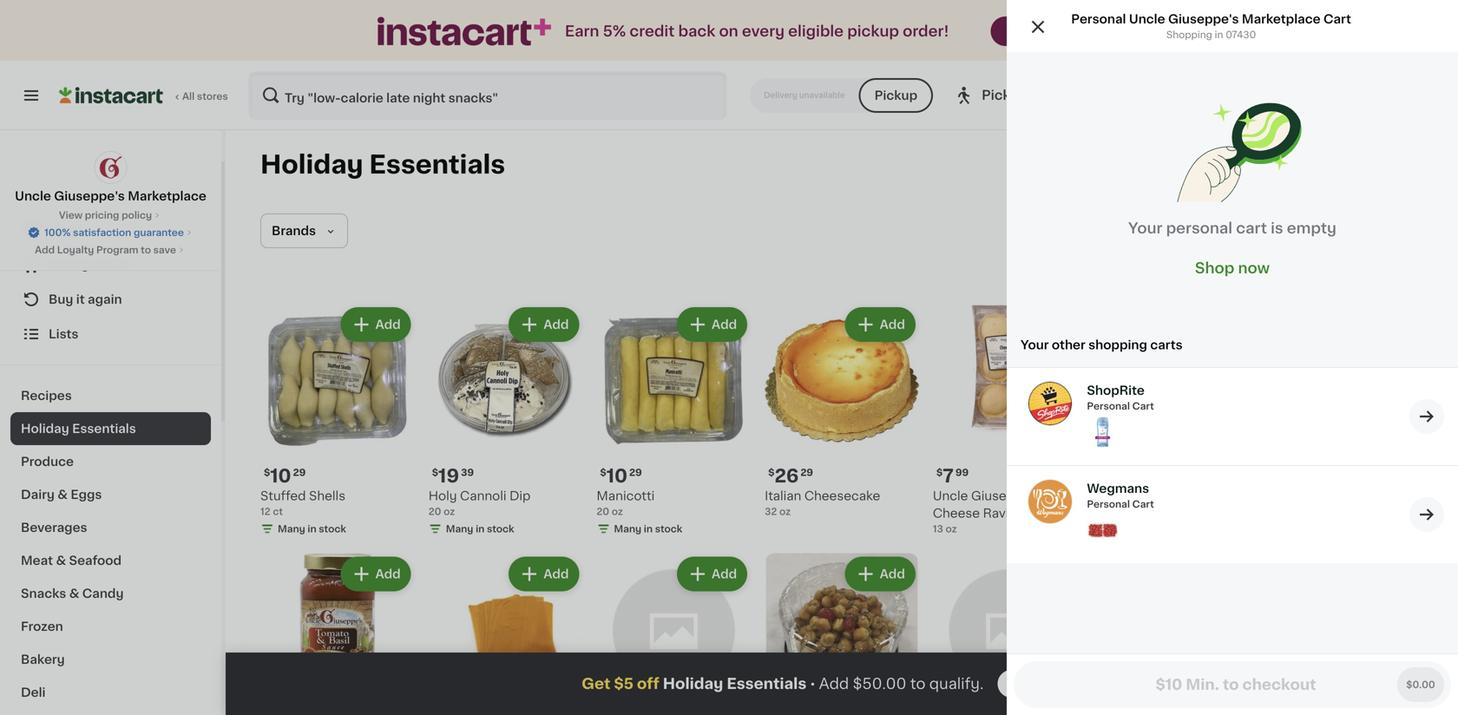 Task type: locate. For each thing, give the bounding box(es) containing it.
1 vertical spatial giuseppe's
[[54, 190, 125, 202]]

personal inside wegmans personal cart
[[1087, 500, 1130, 509]]

pickup for pickup
[[875, 89, 918, 102]]

uncle up drive
[[1129, 13, 1166, 25]]

2 horizontal spatial essentials
[[727, 677, 807, 692]]

0 horizontal spatial stock
[[319, 525, 346, 534]]

snacks
[[21, 588, 66, 600]]

0 horizontal spatial $ 10 29
[[264, 467, 306, 486]]

1 vertical spatial &
[[56, 555, 66, 567]]

many in stock for holy
[[446, 525, 514, 534]]

0 vertical spatial personal
[[1072, 13, 1126, 25]]

oz right 13
[[946, 525, 957, 534]]

$ inside $ 7 99
[[937, 468, 943, 478]]

shop now
[[1195, 261, 1270, 276]]

oz inside italian cheesecake 32 oz
[[780, 507, 791, 517]]

personal inside 'shoprite personal cart'
[[1087, 402, 1130, 411]]

uncle
[[1129, 13, 1166, 25], [15, 190, 51, 202], [933, 490, 968, 502]]

1 horizontal spatial shop
[[1195, 261, 1235, 276]]

1 20 from the left
[[429, 507, 441, 517]]

beverages
[[21, 522, 87, 534]]

2 vertical spatial cart
[[1133, 500, 1155, 509]]

cart inside 'shoprite personal cart'
[[1133, 402, 1155, 411]]

$ up manicotti
[[600, 468, 607, 478]]

add loyalty program to save link
[[35, 243, 187, 257]]

10 up manicotti
[[607, 467, 628, 486]]

many in stock inside product 'group'
[[446, 525, 514, 534]]

1 vertical spatial go to cart image
[[1417, 505, 1438, 525]]

downing
[[1075, 89, 1135, 102]]

2 horizontal spatial uncle
[[1129, 13, 1166, 25]]

1 horizontal spatial uncle
[[933, 490, 968, 502]]

2 10 from the left
[[607, 467, 628, 486]]

go to cart element for shoprite
[[1410, 400, 1445, 434]]

your for your personal cart is empty
[[1129, 221, 1163, 236]]

oz inside holy cannoli dip 20 oz
[[444, 507, 455, 517]]

in left 07430
[[1215, 30, 1224, 40]]

2 $ 10 29 from the left
[[600, 467, 642, 486]]

cart down shoprite
[[1133, 402, 1155, 411]]

marketplace up 07430
[[1242, 13, 1321, 25]]

ready by 12:35pm link
[[1194, 85, 1346, 106]]

0 horizontal spatial holiday
[[21, 423, 69, 435]]

1 29 from the left
[[293, 468, 306, 478]]

1 horizontal spatial 20
[[597, 507, 610, 517]]

2 stock from the left
[[487, 525, 514, 534]]

100% satisfaction guarantee button
[[27, 222, 194, 240]]

& for snacks
[[69, 588, 79, 600]]

in
[[1215, 30, 1224, 40], [308, 525, 317, 534], [476, 525, 485, 534], [644, 525, 653, 534]]

shells
[[309, 490, 346, 502]]

1 horizontal spatial giuseppe's
[[1169, 13, 1239, 25]]

marketplace up policy
[[128, 190, 207, 202]]

product group containing 19
[[429, 304, 583, 540]]

olive
[[1196, 490, 1227, 502]]

1 horizontal spatial stock
[[487, 525, 514, 534]]

None search field
[[248, 71, 728, 120]]

7
[[943, 467, 954, 486]]

program
[[96, 245, 138, 255]]

1 go to cart element from the top
[[1410, 400, 1445, 434]]

bakery link
[[10, 643, 211, 676]]

& left candy at the bottom left of page
[[69, 588, 79, 600]]

deli
[[21, 687, 46, 699]]

3 stock from the left
[[655, 525, 683, 534]]

giuseppe's up pricing
[[54, 190, 125, 202]]

holiday essentials main content
[[226, 130, 1459, 715]]

0 vertical spatial holiday essentials
[[260, 152, 505, 177]]

marketplace inside the uncle giuseppe's marketplace link
[[128, 190, 207, 202]]

29 right 26 on the bottom
[[801, 468, 813, 478]]

2 many from the left
[[446, 525, 474, 534]]

0 horizontal spatial shop
[[49, 224, 81, 236]]

20 inside holy cannoli dip 20 oz
[[429, 507, 441, 517]]

your
[[1129, 221, 1163, 236], [1021, 339, 1049, 351]]

1 vertical spatial to
[[911, 677, 926, 692]]

17
[[1111, 467, 1130, 486]]

1 many in stock from the left
[[278, 525, 346, 534]]

0 vertical spatial marketplace
[[1242, 13, 1321, 25]]

1 vertical spatial holiday
[[21, 423, 69, 435]]

20 down manicotti
[[597, 507, 610, 517]]

in down 'manicotti 20 oz'
[[644, 525, 653, 534]]

17 ug extra virgin olive oil 33.8 fl oz
[[1101, 467, 1247, 517]]

shop inside 'link'
[[49, 224, 81, 236]]

0 vertical spatial your
[[1129, 221, 1163, 236]]

cart up 12:35pm
[[1324, 13, 1352, 25]]

uncle up cheese
[[933, 490, 968, 502]]

cart inside personal uncle giuseppe's marketplace cart shopping in 07430
[[1324, 13, 1352, 25]]

every
[[742, 24, 785, 39]]

29 inside $ 26 29
[[801, 468, 813, 478]]

2 vertical spatial &
[[69, 588, 79, 600]]

again
[[88, 293, 122, 306]]

to left save
[[141, 245, 151, 255]]

$ 10 29 up stuffed
[[264, 467, 306, 486]]

2 go to cart image from the top
[[1417, 505, 1438, 525]]

at
[[1031, 89, 1045, 102]]

1 horizontal spatial many in stock
[[446, 525, 514, 534]]

$ up holy
[[432, 468, 438, 478]]

5 $ from the left
[[937, 468, 943, 478]]

personal down wegmans
[[1087, 500, 1130, 509]]

99
[[956, 468, 969, 478]]

pickup down pickup
[[875, 89, 918, 102]]

0 horizontal spatial 29
[[293, 468, 306, 478]]

1 vertical spatial personal
[[1087, 402, 1130, 411]]

2 vertical spatial holiday
[[663, 677, 724, 692]]

try free
[[1012, 25, 1060, 37]]

buy it again
[[49, 293, 122, 306]]

oz down holy
[[444, 507, 455, 517]]

uncle up 100%
[[15, 190, 51, 202]]

$ for holy cannoli dip
[[432, 468, 438, 478]]

snacks & candy link
[[10, 577, 211, 610]]

2 vertical spatial essentials
[[727, 677, 807, 692]]

1 $ 10 29 from the left
[[264, 467, 306, 486]]

1 horizontal spatial 29
[[629, 468, 642, 478]]

33.8
[[1101, 507, 1123, 517]]

1 horizontal spatial your
[[1129, 221, 1163, 236]]

1 go to cart image from the top
[[1417, 407, 1438, 427]]

29
[[293, 468, 306, 478], [801, 468, 813, 478], [629, 468, 642, 478]]

20 down holy
[[429, 507, 441, 517]]

2 $ from the left
[[432, 468, 438, 478]]

0 horizontal spatial holiday essentials
[[21, 423, 136, 435]]

3 many from the left
[[614, 525, 642, 534]]

marketplace inside personal uncle giuseppe's marketplace cart shopping in 07430
[[1242, 13, 1321, 25]]

1 stock from the left
[[319, 525, 346, 534]]

1 10 from the left
[[270, 467, 291, 486]]

personal down shoprite
[[1087, 402, 1130, 411]]

pickup left at
[[982, 89, 1028, 102]]

$ 7 99
[[937, 467, 969, 486]]

go to cart image for wegmans
[[1417, 505, 1438, 525]]

shoprite personal cart
[[1087, 385, 1155, 411]]

get $5 off holiday essentials • add $50.00 to qualify.
[[582, 677, 984, 692]]

snacks & candy
[[21, 588, 124, 600]]

$ up stuffed
[[264, 468, 270, 478]]

0 vertical spatial cart
[[1324, 13, 1352, 25]]

many for shells
[[278, 525, 305, 534]]

1 vertical spatial marketplace
[[128, 190, 207, 202]]

manicotti 20 oz
[[597, 490, 655, 517]]

in down holy cannoli dip 20 oz
[[476, 525, 485, 534]]

cart for wegmans
[[1133, 500, 1155, 509]]

3 $ from the left
[[768, 468, 775, 478]]

$ inside $ 19 39
[[432, 468, 438, 478]]

on
[[719, 24, 739, 39]]

1 horizontal spatial holiday essentials
[[260, 152, 505, 177]]

manicotti
[[597, 490, 655, 502]]

2 horizontal spatial holiday
[[663, 677, 724, 692]]

go to cart element
[[1410, 400, 1445, 434], [1410, 498, 1445, 532]]

oz
[[444, 507, 455, 517], [780, 507, 791, 517], [1135, 507, 1146, 517], [612, 507, 623, 517], [946, 525, 957, 534]]

12
[[260, 507, 271, 517]]

2 go to cart element from the top
[[1410, 498, 1445, 532]]

personal
[[1072, 13, 1126, 25], [1087, 402, 1130, 411], [1087, 500, 1130, 509]]

essentials inside treatment tracker modal dialog
[[727, 677, 807, 692]]

seafood
[[69, 555, 122, 567]]

earn 5% credit back on every eligible pickup order!
[[565, 24, 949, 39]]

0 horizontal spatial to
[[141, 245, 151, 255]]

0 horizontal spatial 10
[[270, 467, 291, 486]]

1 vertical spatial cart
[[1133, 402, 1155, 411]]

2 vertical spatial uncle
[[933, 490, 968, 502]]

oz right fl
[[1135, 507, 1146, 517]]

uncle inside uncle giuseppe's cheese ravioli 13 oz
[[933, 490, 968, 502]]

frozen link
[[10, 610, 211, 643]]

1 vertical spatial go to cart element
[[1410, 498, 1445, 532]]

& left eggs
[[58, 489, 68, 501]]

essentials
[[369, 152, 505, 177], [72, 423, 136, 435], [727, 677, 807, 692]]

2 vertical spatial personal
[[1087, 500, 1130, 509]]

20
[[429, 507, 441, 517], [597, 507, 610, 517]]

& right meat
[[56, 555, 66, 567]]

add inside treatment tracker modal dialog
[[819, 677, 849, 692]]

0 vertical spatial &
[[58, 489, 68, 501]]

& for dairy
[[58, 489, 68, 501]]

1 horizontal spatial marketplace
[[1242, 13, 1321, 25]]

go to cart image
[[1417, 407, 1438, 427], [1417, 505, 1438, 525]]

go to cart element for wegmans
[[1410, 498, 1445, 532]]

ready
[[1222, 89, 1265, 102]]

2 29 from the left
[[801, 468, 813, 478]]

$ left 99
[[937, 468, 943, 478]]

many down ct
[[278, 525, 305, 534]]

0 horizontal spatial marketplace
[[128, 190, 207, 202]]

1 vertical spatial uncle
[[15, 190, 51, 202]]

$ up "italian"
[[768, 468, 775, 478]]

pricing
[[85, 211, 119, 220]]

many in stock for manicotti
[[614, 525, 683, 534]]

3 many in stock from the left
[[614, 525, 683, 534]]

recipes
[[21, 390, 72, 402]]

1 vertical spatial your
[[1021, 339, 1049, 351]]

2 horizontal spatial stock
[[655, 525, 683, 534]]

0 horizontal spatial essentials
[[72, 423, 136, 435]]

cart right fl
[[1133, 500, 1155, 509]]

0 horizontal spatial many in stock
[[278, 525, 346, 534]]

2 horizontal spatial many
[[614, 525, 642, 534]]

your other shopping carts
[[1021, 339, 1183, 351]]

uncle giuseppe's cheese ravioli 13 oz
[[933, 490, 1041, 534]]

uncle for uncle giuseppe's marketplace
[[15, 190, 51, 202]]

stock inside product 'group'
[[487, 525, 514, 534]]

product group
[[260, 304, 415, 540], [429, 304, 583, 540], [597, 304, 751, 540], [765, 304, 919, 519], [933, 304, 1087, 536], [260, 554, 415, 715], [429, 554, 583, 715], [597, 554, 751, 715], [765, 554, 919, 715], [933, 554, 1087, 715], [1101, 554, 1256, 715], [1270, 554, 1424, 715]]

bakery
[[21, 654, 65, 666]]

$ 10 29 for stuffed
[[264, 467, 306, 486]]

to inside "link"
[[141, 245, 151, 255]]

add
[[35, 245, 55, 255], [375, 319, 401, 331], [544, 319, 569, 331], [712, 319, 737, 331], [880, 319, 905, 331], [375, 568, 401, 581], [544, 568, 569, 581], [712, 568, 737, 581], [880, 568, 905, 581], [819, 677, 849, 692]]

$ inside $ 26 29
[[768, 468, 775, 478]]

29 for manicotti
[[629, 468, 642, 478]]

many in stock for stuffed
[[278, 525, 346, 534]]

to
[[141, 245, 151, 255], [911, 677, 926, 692]]

giuseppe's up shopping
[[1169, 13, 1239, 25]]

100% satisfaction guarantee
[[44, 228, 184, 237]]

buy
[[49, 293, 73, 306]]

stock for manicotti
[[655, 525, 683, 534]]

0 vertical spatial uncle
[[1129, 13, 1166, 25]]

0 horizontal spatial 20
[[429, 507, 441, 517]]

0 vertical spatial holiday
[[260, 152, 363, 177]]

1 vertical spatial holiday essentials
[[21, 423, 136, 435]]

deli link
[[10, 676, 211, 709]]

10 up stuffed
[[270, 467, 291, 486]]

0 horizontal spatial uncle
[[15, 190, 51, 202]]

shop down the view
[[49, 224, 81, 236]]

10
[[270, 467, 291, 486], [607, 467, 628, 486]]

your left personal
[[1129, 221, 1163, 236]]

to right $50.00
[[911, 677, 926, 692]]

1 horizontal spatial 10
[[607, 467, 628, 486]]

stock for stuffed shells
[[319, 525, 346, 534]]

3 29 from the left
[[629, 468, 642, 478]]

oz right "32"
[[780, 507, 791, 517]]

all stores
[[182, 92, 228, 101]]

get
[[582, 677, 611, 692]]

5%
[[603, 24, 626, 39]]

ravioli
[[983, 508, 1023, 520]]

0 horizontal spatial many
[[278, 525, 305, 534]]

stock for holy cannoli dip
[[487, 525, 514, 534]]

0 vertical spatial giuseppe's
[[1169, 13, 1239, 25]]

personal inside personal uncle giuseppe's marketplace cart shopping in 07430
[[1072, 13, 1126, 25]]

& for meat
[[56, 555, 66, 567]]

many down holy cannoli dip 20 oz
[[446, 525, 474, 534]]

1 horizontal spatial essentials
[[369, 152, 505, 177]]

0 vertical spatial shop
[[49, 224, 81, 236]]

10 for stuffed shells
[[270, 467, 291, 486]]

1 horizontal spatial $ 10 29
[[600, 467, 642, 486]]

in down stuffed shells 12 ct
[[308, 525, 317, 534]]

$ 10 29 for manicotti
[[600, 467, 642, 486]]

shop left now
[[1195, 261, 1235, 276]]

many down 'manicotti 20 oz'
[[614, 525, 642, 534]]

2 horizontal spatial many in stock
[[614, 525, 683, 534]]

pickup inside button
[[875, 89, 918, 102]]

19
[[438, 467, 459, 486]]

29 up stuffed
[[293, 468, 306, 478]]

eggs
[[71, 489, 102, 501]]

cart inside wegmans personal cart
[[1133, 500, 1155, 509]]

by
[[1269, 89, 1286, 102]]

4 $ from the left
[[600, 468, 607, 478]]

save
[[153, 245, 176, 255]]

many in stock down holy cannoli dip 20 oz
[[446, 525, 514, 534]]

your for your other shopping carts
[[1021, 339, 1049, 351]]

is
[[1271, 221, 1284, 236]]

oz inside 'manicotti 20 oz'
[[612, 507, 623, 517]]

oz down manicotti
[[612, 507, 623, 517]]

1 many from the left
[[278, 525, 305, 534]]

1 vertical spatial shop
[[1195, 261, 1235, 276]]

1 horizontal spatial to
[[911, 677, 926, 692]]

1 horizontal spatial pickup
[[982, 89, 1028, 102]]

0 vertical spatial essentials
[[369, 152, 505, 177]]

it
[[76, 293, 85, 306]]

beverages link
[[10, 511, 211, 544]]

2 horizontal spatial 29
[[801, 468, 813, 478]]

1 horizontal spatial many
[[446, 525, 474, 534]]

29 up manicotti
[[629, 468, 642, 478]]

2 many in stock from the left
[[446, 525, 514, 534]]

$
[[264, 468, 270, 478], [432, 468, 438, 478], [768, 468, 775, 478], [600, 468, 607, 478], [937, 468, 943, 478]]

1 $ from the left
[[264, 468, 270, 478]]

07430
[[1226, 30, 1257, 40]]

2 20 from the left
[[597, 507, 610, 517]]

view pricing policy
[[59, 211, 152, 220]]

0 horizontal spatial your
[[1021, 339, 1049, 351]]

0 vertical spatial go to cart element
[[1410, 400, 1445, 434]]

your left "other"
[[1021, 339, 1049, 351]]

0 horizontal spatial pickup
[[875, 89, 918, 102]]

many in stock down stuffed shells 12 ct
[[278, 525, 346, 534]]

0 vertical spatial go to cart image
[[1417, 407, 1438, 427]]

0 vertical spatial to
[[141, 245, 151, 255]]

back
[[678, 24, 716, 39]]

pickup inside popup button
[[982, 89, 1028, 102]]

many in stock down 'manicotti 20 oz'
[[614, 525, 683, 534]]

shop for shop
[[49, 224, 81, 236]]

$ 10 29 up manicotti
[[600, 467, 642, 486]]

off
[[637, 677, 660, 692]]

personal right the free
[[1072, 13, 1126, 25]]



Task type: describe. For each thing, give the bounding box(es) containing it.
personal
[[1166, 221, 1233, 236]]

in inside personal uncle giuseppe's marketplace cart shopping in 07430
[[1215, 30, 1224, 40]]

pickup at 327 downing drive button
[[954, 71, 1174, 120]]

lists link
[[10, 317, 211, 352]]

$ for stuffed shells
[[264, 468, 270, 478]]

free
[[1035, 25, 1060, 37]]

39
[[461, 468, 474, 478]]

many for 20
[[614, 525, 642, 534]]

holy
[[429, 490, 457, 502]]

add inside "link"
[[35, 245, 55, 255]]

1 horizontal spatial holiday
[[260, 152, 363, 177]]

other
[[1052, 339, 1086, 351]]

$ for uncle giuseppe's cheese ravioli
[[937, 468, 943, 478]]

327
[[1048, 89, 1072, 102]]

order!
[[903, 24, 949, 39]]

pickup button
[[859, 78, 933, 113]]

italian cheesecake 32 oz
[[765, 490, 881, 517]]

shopping
[[1089, 339, 1148, 351]]

meat & seafood
[[21, 555, 122, 567]]

uncle giuseppe's marketplace link
[[15, 151, 207, 205]]

service type group
[[750, 78, 933, 113]]

12:35pm
[[1289, 89, 1346, 102]]

personal for shoprite
[[1087, 402, 1130, 411]]

credit
[[630, 24, 675, 39]]

empty
[[1287, 221, 1337, 236]]

secret invisible solid powder fresh antiperspirant/deodorant image
[[1087, 417, 1119, 448]]

instacart logo image
[[59, 85, 163, 106]]

instacart plus icon image
[[378, 17, 551, 46]]

ready by 12:35pm
[[1222, 89, 1346, 102]]

product group containing 7
[[933, 304, 1087, 536]]

$50.00
[[853, 677, 907, 692]]

cart
[[1237, 221, 1268, 236]]

holy cannoli dip 20 oz
[[429, 490, 531, 517]]

cheesecake
[[805, 490, 881, 502]]

shopping
[[1167, 30, 1213, 40]]

product group containing 26
[[765, 304, 919, 519]]

$ for italian cheesecake
[[768, 468, 775, 478]]

pickup
[[848, 24, 899, 39]]

view pricing policy link
[[59, 208, 162, 222]]

26
[[775, 467, 799, 486]]

29 for italian cheesecake
[[801, 468, 813, 478]]

virgin
[[1158, 490, 1193, 502]]

dairy
[[21, 489, 55, 501]]

produce link
[[10, 445, 211, 478]]

10 for manicotti
[[607, 467, 628, 486]]

ct
[[273, 507, 283, 517]]

stuffed
[[260, 490, 306, 502]]

32
[[765, 507, 777, 517]]

holiday essentials inside main content
[[260, 152, 505, 177]]

uncle inside personal uncle giuseppe's marketplace cart shopping in 07430
[[1129, 13, 1166, 25]]

try
[[1012, 25, 1032, 37]]

giuseppe's
[[971, 490, 1041, 502]]

$5
[[614, 677, 634, 692]]

to inside treatment tracker modal dialog
[[911, 677, 926, 692]]

extra
[[1124, 490, 1155, 502]]

uncle giuseppe's marketplace logo image
[[94, 151, 127, 184]]

cheese
[[933, 508, 980, 520]]

20 inside 'manicotti 20 oz'
[[597, 507, 610, 517]]

qualify.
[[930, 677, 984, 692]]

shoprite
[[1087, 385, 1145, 397]]

stores
[[197, 92, 228, 101]]

personal uncle giuseppe's marketplace cart shopping in 07430
[[1072, 13, 1352, 40]]

holiday essentials link
[[10, 412, 211, 445]]

uncle giuseppe's marketplace
[[15, 190, 207, 202]]

in for manicotti
[[644, 525, 653, 534]]

in for holy cannoli dip
[[476, 525, 485, 534]]

oz inside uncle giuseppe's cheese ravioli 13 oz
[[946, 525, 957, 534]]

carts
[[1151, 339, 1183, 351]]

your personal cart is empty
[[1129, 221, 1337, 236]]

cart for shoprite
[[1133, 402, 1155, 411]]

cannoli
[[460, 490, 507, 502]]

frozen
[[21, 621, 63, 633]]

many for cannoli
[[446, 525, 474, 534]]

holiday inside treatment tracker modal dialog
[[663, 677, 724, 692]]

stuffed shells 12 ct
[[260, 490, 346, 517]]

all
[[182, 92, 195, 101]]

go to cart image for shoprite
[[1417, 407, 1438, 427]]

29 for stuffed shells
[[293, 468, 306, 478]]

1 vertical spatial essentials
[[72, 423, 136, 435]]

$ 19 39
[[432, 467, 474, 486]]

oil
[[1230, 490, 1247, 502]]

in for stuffed shells
[[308, 525, 317, 534]]

now
[[1238, 261, 1270, 276]]

oz inside 17 ug extra virgin olive oil 33.8 fl oz
[[1135, 507, 1146, 517]]

ug
[[1101, 490, 1121, 502]]

satisfaction
[[73, 228, 131, 237]]

add loyalty program to save
[[35, 245, 176, 255]]

$ for manicotti
[[600, 468, 607, 478]]

shop for shop now
[[1195, 261, 1235, 276]]

view
[[59, 211, 83, 220]]

treatment tracker modal dialog
[[226, 653, 1459, 715]]

loyalty
[[57, 245, 94, 255]]

•
[[810, 677, 816, 691]]

meat & seafood link
[[10, 544, 211, 577]]

0 horizontal spatial giuseppe's
[[54, 190, 125, 202]]

buy it again link
[[10, 282, 211, 317]]

personal for wegmans
[[1087, 500, 1130, 509]]

candy
[[82, 588, 124, 600]]

all stores link
[[59, 71, 229, 120]]

raspberries image
[[1087, 515, 1119, 546]]

dairy & eggs
[[21, 489, 102, 501]]

recipes link
[[10, 379, 211, 412]]

13
[[933, 525, 944, 534]]

meat
[[21, 555, 53, 567]]

uncle for uncle giuseppe's cheese ravioli 13 oz
[[933, 490, 968, 502]]

shop link
[[10, 213, 211, 247]]

giuseppe's inside personal uncle giuseppe's marketplace cart shopping in 07430
[[1169, 13, 1239, 25]]

pickup for pickup at 327 downing drive
[[982, 89, 1028, 102]]



Task type: vqa. For each thing, say whether or not it's contained in the screenshot.


